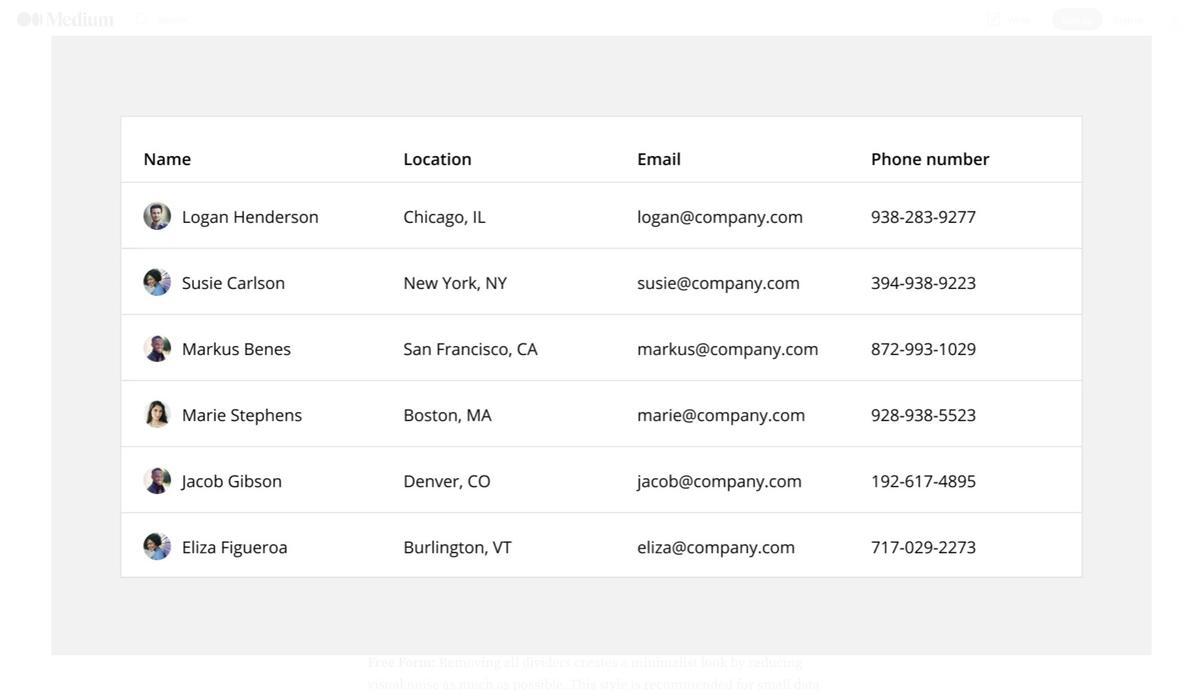 Task type: describe. For each thing, give the bounding box(es) containing it.
free
[[368, 655, 395, 672]]

possible.
[[513, 677, 567, 692]]

stripes:
[[406, 221, 454, 238]]

sets
[[550, 265, 573, 282]]

style inside removing all dividers creates a minimalist look by reducing visual noise as much as possible. this style is recommended for small dat
[[600, 677, 628, 692]]

is inside removing all dividers creates a minimalist look by reducing visual noise as much as possible. this style is recommended for small dat
[[631, 677, 641, 692]]

and inside alternating different color backgrounds for each row is another good way to help users keep their place while reading. this style is recommended for larger data sets where the alternating pattern will be clear and not cause confusion that a particular row is highlighted.
[[368, 287, 391, 304]]

and inside only showing horizontal lines reduces the visual noise of a full grid. this style includes plenty of white space while still helping the user keep their place while reading. this style is the most common and recommended for all data set sizes.
[[747, 101, 770, 119]]

from
[[638, 176, 658, 189]]

horizontal
[[565, 57, 628, 75]]

where
[[576, 265, 615, 282]]

recommended inside alternating different color backgrounds for each row is another good way to help users keep their place while reading. this style is recommended for larger data sets where the alternating pattern will be clear and not cause confusion that a particular row is highlighted.
[[368, 265, 457, 282]]

for down way
[[460, 265, 478, 282]]

much
[[459, 677, 494, 692]]

clear
[[803, 265, 833, 282]]

is up clear
[[812, 243, 822, 260]]

another
[[368, 243, 416, 260]]

place inside only showing horizontal lines reduces the visual noise of a full grid. this style includes plenty of white space while still helping the user keep their place while reading. this style is the most common and recommended for all data set sizes.
[[433, 101, 465, 119]]

form:
[[398, 655, 436, 672]]

sign in
[[1114, 13, 1143, 25]]

only showing horizontal lines reduces the visual noise of a full grid. this style includes plenty of white space while still helping the user keep their place while reading. this style is the most common and recommended for all data set sizes.
[[368, 57, 835, 141]]

sign up button
[[1053, 8, 1103, 30]]

style down white
[[588, 101, 617, 119]]

small
[[758, 677, 791, 692]]

noise inside only showing horizontal lines reduces the visual noise of a full grid. this style includes plenty of white space while still helping the user keep their place while reading. this style is the most common and recommended for all data set sizes.
[[777, 57, 810, 75]]

sign for sign up
[[1062, 13, 1081, 25]]

in
[[1136, 13, 1143, 25]]

removing all dividers creates a minimalist look by reducing visual noise as much as possible. this style is recommended for small dat
[[368, 655, 820, 692]]

reducing
[[749, 655, 803, 672]]

user
[[806, 79, 832, 97]]

is down alternating
[[647, 287, 657, 304]]

homepage image
[[17, 12, 114, 27]]

example
[[573, 176, 609, 189]]

grid.
[[392, 79, 421, 97]]

to
[[479, 243, 491, 260]]

still
[[708, 79, 730, 97]]

is up be
[[783, 221, 793, 238]]

reading. inside alternating different color backgrounds for each row is another good way to help users keep their place while reading. this style is recommended for larger data sets where the alternating pattern will be clear and not cause confusion that a particular row is highlighted.
[[697, 243, 748, 260]]

full
[[368, 79, 389, 97]]

alternating
[[641, 265, 708, 282]]

free form:
[[368, 655, 436, 672]]

highlighted.
[[660, 287, 734, 304]]

way
[[452, 243, 476, 260]]

set
[[529, 124, 546, 141]]

up
[[1083, 13, 1094, 25]]

most
[[656, 101, 686, 119]]

place inside alternating different color backgrounds for each row is another good way to help users keep their place while reading. this style is recommended for larger data sets where the alternating pattern will be clear and not cause confusion that a particular row is highlighted.
[[625, 243, 657, 260]]

style inside alternating different color backgrounds for each row is another good way to help users keep their place while reading. this style is recommended for larger data sets where the alternating pattern will be clear and not cause confusion that a particular row is highlighted.
[[781, 243, 809, 260]]

color
[[586, 221, 618, 238]]

0 vertical spatial while
[[671, 79, 705, 97]]

0 horizontal spatial of
[[581, 79, 593, 97]]

by
[[731, 655, 746, 672]]

this inside removing all dividers creates a minimalist look by reducing visual noise as much as possible. this style is recommended for small dat
[[570, 677, 596, 692]]

sign for sign in
[[1114, 13, 1134, 25]]

ui
[[660, 176, 670, 189]]

their inside alternating different color backgrounds for each row is another good way to help users keep their place while reading. this style is recommended for larger data sets where the alternating pattern will be clear and not cause confusion that a particular row is highlighted.
[[592, 243, 622, 260]]

removing
[[439, 655, 501, 672]]

all inside removing all dividers creates a minimalist look by reducing visual noise as much as possible. this style is recommended for small dat
[[504, 655, 519, 672]]

helping
[[733, 79, 780, 97]]

the left user on the top right of page
[[783, 79, 803, 97]]

data inside only showing horizontal lines reduces the visual noise of a full grid. this style includes plenty of white space while still helping the user keep their place while reading. this style is the most common and recommended for all data set sizes.
[[500, 124, 526, 141]]

keep inside only showing horizontal lines reduces the visual noise of a full grid. this style includes plenty of white space while still helping the user keep their place while reading. this style is the most common and recommended for all data set sizes.
[[368, 101, 397, 119]]

pattern
[[711, 265, 756, 282]]

noise inside removing all dividers creates a minimalist look by reducing visual noise as much as possible. this style is recommended for small dat
[[407, 677, 440, 692]]

a inside only showing horizontal lines reduces the visual noise of a full grid. this style includes plenty of white space while still helping the user keep their place while reading. this style is the most common and recommended for all data set sizes.
[[828, 57, 835, 75]]

the down space
[[633, 101, 653, 119]]

reduces
[[664, 57, 712, 75]]



Task type: locate. For each thing, give the bounding box(es) containing it.
alternating
[[457, 221, 526, 238]]

1 vertical spatial recommended
[[368, 265, 457, 282]]

keep inside alternating different color backgrounds for each row is another good way to help users keep their place while reading. this style is recommended for larger data sets where the alternating pattern will be clear and not cause confusion that a particular row is highlighted.
[[560, 243, 589, 260]]

0 horizontal spatial sign
[[1062, 13, 1081, 25]]

write link
[[986, 11, 1031, 28]]

as
[[443, 677, 456, 692], [497, 677, 510, 692]]

larger
[[481, 265, 518, 282]]

0 horizontal spatial a
[[546, 287, 553, 304]]

0 vertical spatial all
[[481, 124, 497, 141]]

0 vertical spatial data
[[500, 124, 526, 141]]

sign left up on the top
[[1062, 13, 1081, 25]]

the right where
[[618, 265, 637, 282]]

and left the not
[[368, 287, 391, 304]]

noise
[[777, 57, 810, 75], [407, 677, 440, 692]]

is down white
[[620, 101, 630, 119]]

showing
[[510, 57, 562, 75]]

0 vertical spatial place
[[433, 101, 465, 119]]

their
[[400, 101, 430, 119], [592, 243, 622, 260]]

common
[[689, 101, 744, 119]]

style up be
[[781, 243, 809, 260]]

only
[[478, 57, 507, 75]]

0 vertical spatial row
[[756, 221, 780, 238]]

0 vertical spatial of
[[813, 57, 825, 75]]

for inside removing all dividers creates a minimalist look by reducing visual noise as much as possible. this style is recommended for small dat
[[737, 677, 755, 692]]

noise up user on the top right of page
[[777, 57, 810, 75]]

1 horizontal spatial place
[[625, 243, 657, 260]]

for left set
[[460, 124, 478, 141]]

visual inside only showing horizontal lines reduces the visual noise of a full grid. this style includes plenty of white space while still helping the user keep their place while reading. this style is the most common and recommended for all data set sizes.
[[738, 57, 774, 75]]

this
[[423, 79, 450, 97], [559, 101, 585, 119], [751, 243, 777, 260], [570, 677, 596, 692]]

recommended down grid.
[[368, 124, 457, 141]]

0 horizontal spatial all
[[481, 124, 497, 141]]

includes
[[484, 79, 536, 97]]

a
[[828, 57, 835, 75], [546, 287, 553, 304], [621, 655, 628, 672]]

backgrounds
[[621, 221, 700, 238]]

cause
[[417, 287, 452, 304]]

1 horizontal spatial a
[[621, 655, 628, 672]]

2 vertical spatial a
[[621, 655, 628, 672]]

and down "helping"
[[747, 101, 770, 119]]

1 vertical spatial noise
[[407, 677, 440, 692]]

1 vertical spatial data
[[521, 265, 547, 282]]

help
[[494, 243, 521, 260]]

for down by
[[737, 677, 755, 692]]

1 horizontal spatial and
[[747, 101, 770, 119]]

sign up
[[1062, 13, 1094, 25]]

a right creates
[[621, 655, 628, 672]]

the up still
[[715, 57, 734, 75]]

this up will
[[751, 243, 777, 260]]

visual down free
[[368, 677, 404, 692]]

1 sign from the left
[[1062, 13, 1081, 25]]

minimalist
[[631, 655, 698, 672]]

for
[[460, 124, 478, 141], [703, 221, 721, 238], [460, 265, 478, 282], [737, 677, 755, 692]]

1 vertical spatial visual
[[368, 677, 404, 692]]

all
[[481, 124, 497, 141], [504, 655, 519, 672]]

the
[[715, 57, 734, 75], [783, 79, 803, 97], [633, 101, 653, 119], [618, 265, 637, 282]]

0 vertical spatial noise
[[777, 57, 810, 75]]

0 horizontal spatial keep
[[368, 101, 397, 119]]

reading. inside only showing horizontal lines reduces the visual noise of a full grid. this style includes plenty of white space while still helping the user keep their place while reading. this style is the most common and recommended for all data set sizes.
[[505, 101, 556, 119]]

is down the minimalist
[[631, 677, 641, 692]]

as right much
[[497, 677, 510, 692]]

all up possible.
[[504, 655, 519, 672]]

the inside alternating different color backgrounds for each row is another good way to help users keep their place while reading. this style is recommended for larger data sets where the alternating pattern will be clear and not cause confusion that a particular row is highlighted.
[[618, 265, 637, 282]]

zebra stripes:
[[368, 221, 454, 238]]

while
[[671, 79, 705, 97], [468, 101, 502, 119], [660, 243, 694, 260]]

while inside alternating different color backgrounds for each row is another good way to help users keep their place while reading. this style is recommended for larger data sets where the alternating pattern will be clear and not cause confusion that a particular row is highlighted.
[[660, 243, 694, 260]]

will
[[759, 265, 782, 282]]

1 horizontal spatial visual
[[738, 57, 774, 75]]

while down reduces
[[671, 79, 705, 97]]

write
[[1008, 13, 1031, 25]]

particular
[[557, 287, 617, 304]]

style down only on the top of page
[[453, 79, 481, 97]]

each
[[724, 221, 753, 238]]

1 vertical spatial while
[[468, 101, 502, 119]]

0 vertical spatial recommended
[[368, 124, 457, 141]]

reading. up pattern
[[697, 243, 748, 260]]

data
[[500, 124, 526, 141], [521, 265, 547, 282]]

0 vertical spatial reading.
[[505, 101, 556, 119]]

is
[[620, 101, 630, 119], [783, 221, 793, 238], [812, 243, 822, 260], [647, 287, 657, 304], [631, 677, 641, 692]]

place
[[433, 101, 465, 119], [625, 243, 657, 260]]

this right grid.
[[423, 79, 450, 97]]

1 vertical spatial all
[[504, 655, 519, 672]]

a right that at the left top of page
[[546, 287, 553, 304]]

recommended down the minimalist
[[644, 677, 734, 692]]

their inside only showing horizontal lines reduces the visual noise of a full grid. this style includes plenty of white space while still helping the user keep their place while reading. this style is the most common and recommended for all data set sizes.
[[400, 101, 430, 119]]

good
[[419, 243, 449, 260]]

write image
[[986, 11, 1003, 28]]

1 vertical spatial reading.
[[697, 243, 748, 260]]

data up that at the left top of page
[[521, 265, 547, 282]]

0 vertical spatial their
[[400, 101, 430, 119]]

recommended up the not
[[368, 265, 457, 282]]

sign left in
[[1114, 13, 1134, 25]]

keep
[[368, 101, 397, 119], [560, 243, 589, 260]]

1 horizontal spatial reading.
[[697, 243, 748, 260]]

1 vertical spatial of
[[581, 79, 593, 97]]

space
[[633, 79, 668, 97]]

this down creates
[[570, 677, 596, 692]]

all inside only showing horizontal lines reduces the visual noise of a full grid. this style includes plenty of white space while still helping the user keep their place while reading. this style is the most common and recommended for all data set sizes.
[[481, 124, 497, 141]]

1 vertical spatial a
[[546, 287, 553, 304]]

of up user on the top right of page
[[813, 57, 825, 75]]

sign inside button
[[1062, 13, 1081, 25]]

a inside alternating different color backgrounds for each row is another good way to help users keep their place while reading. this style is recommended for larger data sets where the alternating pattern will be clear and not cause confusion that a particular row is highlighted.
[[546, 287, 553, 304]]

that
[[519, 287, 543, 304]]

0 horizontal spatial visual
[[368, 677, 404, 692]]

row right each
[[756, 221, 780, 238]]

1 as from the left
[[443, 677, 456, 692]]

0 horizontal spatial and
[[368, 287, 391, 304]]

2 as from the left
[[497, 677, 510, 692]]

alternating different color backgrounds for each row is another good way to help users keep their place while reading. this style is recommended for larger data sets where the alternating pattern will be clear and not cause confusion that a particular row is highlighted.
[[368, 221, 833, 304]]

0 vertical spatial visual
[[738, 57, 774, 75]]

0 horizontal spatial noise
[[407, 677, 440, 692]]

0 horizontal spatial place
[[433, 101, 465, 119]]

keep down full
[[368, 101, 397, 119]]

prep)
[[672, 176, 695, 189]]

2 horizontal spatial a
[[828, 57, 835, 75]]

horizontal line example (table from ui prep)
[[509, 176, 695, 189]]

all left set
[[481, 124, 497, 141]]

a inside removing all dividers creates a minimalist look by reducing visual noise as much as possible. this style is recommended for small dat
[[621, 655, 628, 672]]

sign
[[1062, 13, 1081, 25], [1114, 13, 1134, 25]]

1 vertical spatial and
[[368, 287, 391, 304]]

of down 'horizontal'
[[581, 79, 593, 97]]

0 horizontal spatial reading.
[[505, 101, 556, 119]]

1 horizontal spatial row
[[756, 221, 780, 238]]

and
[[747, 101, 770, 119], [368, 287, 391, 304]]

visual inside removing all dividers creates a minimalist look by reducing visual noise as much as possible. this style is recommended for small dat
[[368, 677, 404, 692]]

2 vertical spatial recommended
[[644, 677, 734, 692]]

0 horizontal spatial as
[[443, 677, 456, 692]]

creates
[[575, 655, 618, 672]]

1 horizontal spatial their
[[592, 243, 622, 260]]

row
[[756, 221, 780, 238], [620, 287, 644, 304]]

style
[[453, 79, 481, 97], [588, 101, 617, 119], [781, 243, 809, 260], [600, 677, 628, 692]]

users
[[524, 243, 557, 260]]

keep up sets
[[560, 243, 589, 260]]

sign in link
[[1114, 13, 1143, 25]]

0 horizontal spatial row
[[620, 287, 644, 304]]

0 horizontal spatial their
[[400, 101, 430, 119]]

1 horizontal spatial sign
[[1114, 13, 1134, 25]]

dialog
[[0, 0, 1204, 692]]

visual up "helping"
[[738, 57, 774, 75]]

(table
[[612, 176, 636, 189]]

noise down form:
[[407, 677, 440, 692]]

data inside alternating different color backgrounds for each row is another good way to help users keep their place while reading. this style is recommended for larger data sets where the alternating pattern will be clear and not cause confusion that a particular row is highlighted.
[[521, 265, 547, 282]]

be
[[785, 265, 800, 282]]

plenty
[[539, 79, 578, 97]]

visual
[[738, 57, 774, 75], [368, 677, 404, 692]]

as left much
[[443, 677, 456, 692]]

1 horizontal spatial keep
[[560, 243, 589, 260]]

look
[[701, 655, 728, 672]]

recommended inside removing all dividers creates a minimalist look by reducing visual noise as much as possible. this style is recommended for small dat
[[644, 677, 734, 692]]

data left set
[[500, 124, 526, 141]]

style down creates
[[600, 677, 628, 692]]

2 vertical spatial while
[[660, 243, 694, 260]]

0 vertical spatial a
[[828, 57, 835, 75]]

0 vertical spatial and
[[747, 101, 770, 119]]

row right 'particular'
[[620, 287, 644, 304]]

dividers
[[523, 655, 571, 672]]

while up alternating
[[660, 243, 694, 260]]

1 vertical spatial keep
[[560, 243, 589, 260]]

1 vertical spatial row
[[620, 287, 644, 304]]

1 vertical spatial place
[[625, 243, 657, 260]]

1 horizontal spatial noise
[[777, 57, 810, 75]]

1 horizontal spatial of
[[813, 57, 825, 75]]

line
[[556, 176, 571, 189]]

not
[[394, 287, 414, 304]]

while down includes
[[468, 101, 502, 119]]

reading. up set
[[505, 101, 556, 119]]

is inside only showing horizontal lines reduces the visual noise of a full grid. this style includes plenty of white space while still helping the user keep their place while reading. this style is the most common and recommended for all data set sizes.
[[620, 101, 630, 119]]

this inside alternating different color backgrounds for each row is another good way to help users keep their place while reading. this style is recommended for larger data sets where the alternating pattern will be clear and not cause confusion that a particular row is highlighted.
[[751, 243, 777, 260]]

0 vertical spatial keep
[[368, 101, 397, 119]]

1 horizontal spatial as
[[497, 677, 510, 692]]

1 horizontal spatial all
[[504, 655, 519, 672]]

of
[[813, 57, 825, 75], [581, 79, 593, 97]]

1 vertical spatial their
[[592, 243, 622, 260]]

a up user on the top right of page
[[828, 57, 835, 75]]

recommended
[[368, 124, 457, 141], [368, 265, 457, 282], [644, 677, 734, 692]]

horizontal
[[509, 176, 554, 189]]

zebra
[[368, 221, 403, 238]]

their down color
[[592, 243, 622, 260]]

their down grid.
[[400, 101, 430, 119]]

confusion
[[455, 287, 516, 304]]

reading.
[[505, 101, 556, 119], [697, 243, 748, 260]]

this up sizes.
[[559, 101, 585, 119]]

sizes.
[[549, 124, 582, 141]]

different
[[530, 221, 583, 238]]

lines
[[631, 57, 661, 75]]

2 sign from the left
[[1114, 13, 1134, 25]]

white
[[596, 79, 630, 97]]

for inside only showing horizontal lines reduces the visual noise of a full grid. this style includes plenty of white space while still helping the user keep their place while reading. this style is the most common and recommended for all data set sizes.
[[460, 124, 478, 141]]

for left each
[[703, 221, 721, 238]]

recommended inside only showing horizontal lines reduces the visual noise of a full grid. this style includes plenty of white space while still helping the user keep their place while reading. this style is the most common and recommended for all data set sizes.
[[368, 124, 457, 141]]



Task type: vqa. For each thing, say whether or not it's contained in the screenshot.
noise in Removing all dividers creates a minimalist look by reducing visual noise as much as possible. This style is recommended for small dat
yes



